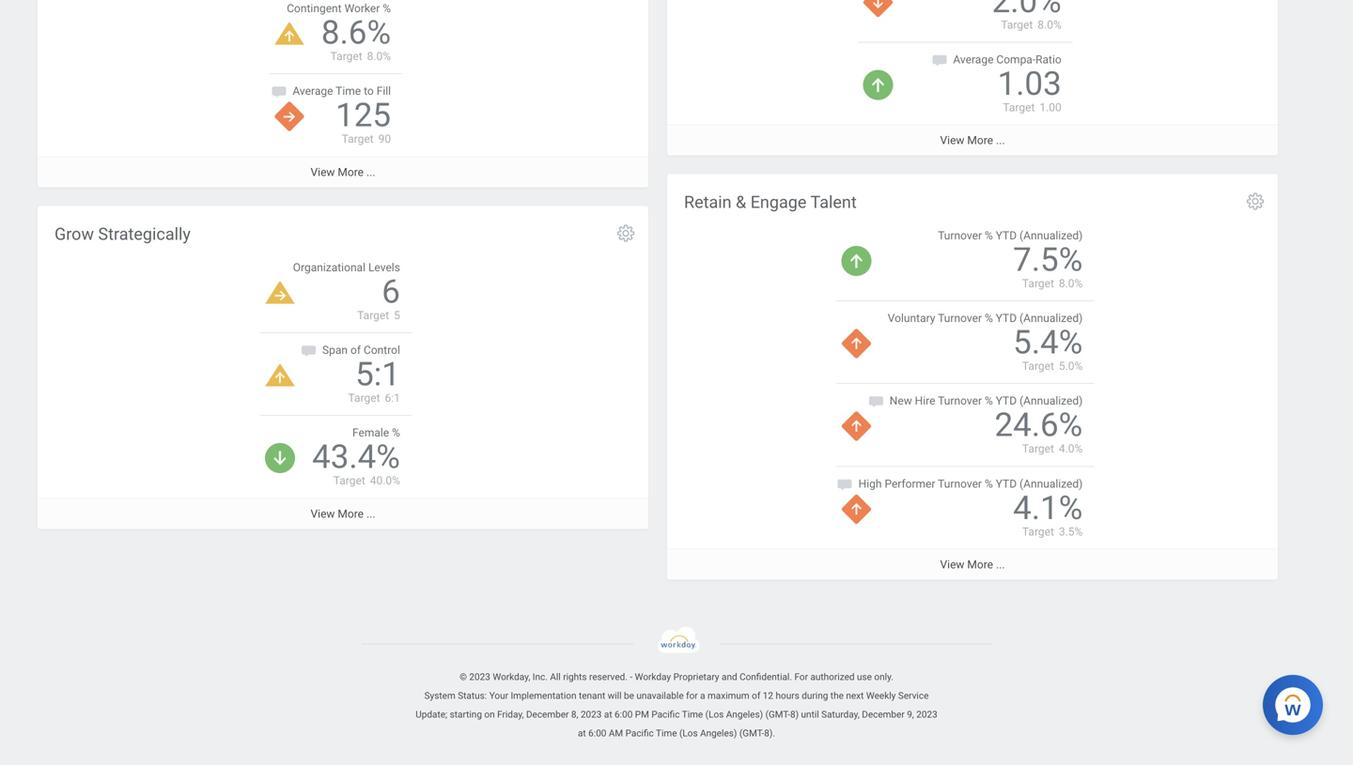 Task type: locate. For each thing, give the bounding box(es) containing it.
compa-
[[996, 53, 1036, 66]]

target left 90
[[342, 133, 374, 146]]

up bad image
[[842, 329, 872, 359], [842, 412, 872, 442]]

more down high performer turnover % ytd (annualized)
[[967, 559, 993, 572]]

6:00
[[615, 709, 633, 721], [588, 728, 606, 739]]

configure retain & engage talent image
[[1245, 191, 1266, 212]]

5.0%
[[1059, 360, 1083, 373]]

0 vertical spatial time
[[336, 85, 361, 98]]

footer
[[0, 627, 1353, 743]]

8.6% target 8.0%
[[321, 13, 391, 63]]

time down for
[[682, 709, 703, 721]]

8.0% inside 7.5% target 8.0%
[[1059, 277, 1083, 290]]

up good image down down bad image
[[863, 70, 893, 100]]

until
[[801, 709, 819, 721]]

2 (annualized) from the top
[[1020, 312, 1083, 325]]

1 horizontal spatial time
[[656, 728, 677, 739]]

high performer turnover % ytd (annualized)
[[859, 478, 1083, 491]]

1 horizontal spatial at
[[604, 709, 612, 721]]

target for 4.1%
[[1022, 526, 1054, 539]]

4.0%
[[1059, 443, 1083, 456]]

saturday,
[[821, 709, 860, 721]]

pacific down "pm"
[[625, 728, 654, 739]]

... down 1.03 target 1.00
[[996, 134, 1005, 147]]

inc.
[[533, 672, 548, 683]]

target left 5
[[357, 309, 389, 322]]

time down unavailable
[[656, 728, 677, 739]]

(gmt-
[[765, 709, 790, 721], [739, 728, 764, 739]]

the
[[830, 690, 844, 702]]

0 vertical spatial up good image
[[863, 70, 893, 100]]

4 turnover from the top
[[938, 478, 982, 491]]

8.0% up the ratio at the top right of the page
[[1038, 18, 1062, 31]]

% right the female
[[392, 427, 400, 440]]

target left 5.0% at the right top
[[1022, 360, 1054, 373]]

am
[[609, 728, 623, 739]]

1 vertical spatial average
[[293, 85, 333, 98]]

workday assistant region
[[1263, 668, 1331, 736]]

0 vertical spatial (gmt-
[[765, 709, 790, 721]]

talent
[[810, 193, 857, 213]]

2 vertical spatial 8.0%
[[1059, 277, 1083, 290]]

2 horizontal spatial time
[[682, 709, 703, 721]]

target inside 43.4% target 40.0%
[[333, 475, 365, 488]]

view inside enable engaging careers "element"
[[940, 134, 965, 147]]

0 horizontal spatial (los
[[679, 728, 698, 739]]

target for 5:1
[[348, 392, 380, 405]]

0 horizontal spatial (gmt-
[[739, 728, 764, 739]]

40.0%
[[370, 475, 400, 488]]

2 turnover from the top
[[938, 312, 982, 325]]

of left 12
[[752, 690, 761, 702]]

target inside 4.1% target 3.5%
[[1022, 526, 1054, 539]]

up good image
[[863, 70, 893, 100], [842, 246, 872, 276]]

of right span at top left
[[351, 344, 361, 357]]

12
[[763, 690, 773, 702]]

more down 125 target 90
[[338, 166, 364, 179]]

at
[[604, 709, 612, 721], [578, 728, 586, 739]]

target inside 5.4% target 5.0%
[[1022, 360, 1054, 373]]

1 horizontal spatial of
[[752, 690, 761, 702]]

2023 right the ©
[[469, 672, 490, 683]]

2023 right 8, on the left bottom
[[581, 709, 602, 721]]

span
[[322, 344, 348, 357]]

(gmt- up 8). on the right bottom
[[765, 709, 790, 721]]

december down the 'weekly'
[[862, 709, 905, 721]]

4.1%
[[1013, 489, 1083, 528]]

pacific down unavailable
[[651, 709, 680, 721]]

... down high performer turnover % ytd (annualized)
[[996, 559, 1005, 572]]

target left 1.00
[[1003, 101, 1035, 114]]

... down 40.0%
[[366, 508, 375, 521]]

reserved.
[[589, 672, 628, 683]]

target inside the 6 target 5
[[357, 309, 389, 322]]

average inside enable engaging careers "element"
[[953, 53, 994, 66]]

target down turnover % ytd (annualized) on the right top
[[1022, 277, 1054, 290]]

turnover up voluntary turnover % ytd (annualized)
[[938, 229, 982, 242]]

view more ... link
[[667, 125, 1278, 156], [38, 156, 648, 187], [38, 498, 648, 529], [667, 549, 1278, 580]]

neutral bad image
[[274, 102, 304, 132]]

0 vertical spatial average
[[953, 53, 994, 66]]

view more ... link down 1.03 target 1.00
[[667, 125, 1278, 156]]

average up neutral bad icon
[[293, 85, 333, 98]]

5.4%
[[1013, 323, 1083, 362]]

view more ... down 1.03 target 1.00
[[940, 134, 1005, 147]]

... inside grow strategically element
[[366, 508, 375, 521]]

average left compa-
[[953, 53, 994, 66]]

system
[[424, 690, 456, 702]]

7.5%
[[1013, 240, 1083, 279]]

6
[[382, 272, 400, 311]]

1 vertical spatial angeles)
[[700, 728, 737, 739]]

0 horizontal spatial of
[[351, 344, 361, 357]]

6:00 left "pm"
[[615, 709, 633, 721]]

(los down maximum
[[705, 709, 724, 721]]

8.0% inside 8.6% target 8.0%
[[367, 50, 391, 63]]

turnover right hire
[[938, 395, 982, 408]]

1 horizontal spatial december
[[862, 709, 905, 721]]

more inside enable business growth element
[[338, 166, 364, 179]]

more
[[967, 134, 993, 147], [338, 166, 364, 179], [338, 508, 364, 521], [967, 559, 993, 572]]

1 horizontal spatial average
[[953, 53, 994, 66]]

1 vertical spatial time
[[682, 709, 703, 721]]

target up compa-
[[1001, 18, 1033, 31]]

1 horizontal spatial (gmt-
[[765, 709, 790, 721]]

125
[[336, 96, 391, 135]]

view more ... down 125 target 90
[[311, 166, 375, 179]]

target inside 7.5% target 8.0%
[[1022, 277, 1054, 290]]

at down 8, on the left bottom
[[578, 728, 586, 739]]

0 vertical spatial 6:00
[[615, 709, 633, 721]]

up warning image
[[274, 23, 304, 45], [265, 365, 295, 387]]

8)
[[790, 709, 799, 721]]

©
[[460, 672, 467, 683]]

of
[[351, 344, 361, 357], [752, 690, 761, 702]]

5:1
[[355, 355, 400, 394]]

up good image inside enable engaging careers "element"
[[863, 70, 893, 100]]

target inside 8.6% target 8.0%
[[330, 50, 362, 63]]

target inside 125 target 90
[[342, 133, 374, 146]]

0 vertical spatial up bad image
[[842, 329, 872, 359]]

confidential.
[[740, 672, 792, 683]]

pacific
[[651, 709, 680, 721], [625, 728, 654, 739]]

turnover right voluntary
[[938, 312, 982, 325]]

8).
[[764, 728, 775, 739]]

1 vertical spatial of
[[752, 690, 761, 702]]

time left to
[[336, 85, 361, 98]]

target
[[1001, 18, 1033, 31], [330, 50, 362, 63], [1003, 101, 1035, 114], [342, 133, 374, 146], [1022, 277, 1054, 290], [357, 309, 389, 322], [1022, 360, 1054, 373], [348, 392, 380, 405], [1022, 443, 1054, 456], [333, 475, 365, 488], [1022, 526, 1054, 539]]

... for view more ... link underneath 43.4% target 40.0%
[[366, 508, 375, 521]]

up warning image down neutral warning icon
[[265, 365, 295, 387]]

%
[[383, 2, 391, 15], [985, 229, 993, 242], [985, 312, 993, 325], [985, 395, 993, 408], [392, 427, 400, 440], [985, 478, 993, 491]]

new hire turnover % ytd (annualized)
[[890, 395, 1083, 408]]

125 target 90
[[336, 96, 391, 146]]

tenant
[[579, 690, 605, 702]]

1 vertical spatial up good image
[[842, 246, 872, 276]]

update;
[[416, 709, 447, 721]]

0 vertical spatial (los
[[705, 709, 724, 721]]

... for view more ... link under 1.03 target 1.00
[[996, 134, 1005, 147]]

2023 right 9,
[[916, 709, 938, 721]]

more down average compa-ratio
[[967, 134, 993, 147]]

1 vertical spatial 8.0%
[[367, 50, 391, 63]]

© 2023 workday, inc. all rights reserved. - workday proprietary and confidential. for authorized use only. system status: your implementation tenant will be unavailable for a maximum of 12 hours during the next weekly service update; starting on friday, december 8, 2023 at 6:00 pm pacific time (los angeles) (gmt-8) until saturday, december 9, 2023 at 6:00 am pacific time (los angeles) (gmt-8).
[[416, 672, 938, 739]]

ytd up voluntary turnover % ytd (annualized)
[[996, 229, 1017, 242]]

... inside enable business growth element
[[366, 166, 375, 179]]

authorized
[[810, 672, 855, 683]]

target inside 24.6% target 4.0%
[[1022, 443, 1054, 456]]

2023
[[469, 672, 490, 683], [581, 709, 602, 721], [916, 709, 938, 721]]

1 vertical spatial at
[[578, 728, 586, 739]]

... for view more ... link under high performer turnover % ytd (annualized)
[[996, 559, 1005, 572]]

contingent worker %
[[287, 2, 391, 15]]

8.6%
[[321, 13, 391, 52]]

(los
[[705, 709, 724, 721], [679, 728, 698, 739]]

4 (annualized) from the top
[[1020, 478, 1083, 491]]

december
[[526, 709, 569, 721], [862, 709, 905, 721]]

performer
[[885, 478, 935, 491]]

down good image
[[265, 444, 295, 474]]

90
[[378, 133, 391, 146]]

1 vertical spatial (gmt-
[[739, 728, 764, 739]]

pm
[[635, 709, 649, 721]]

3 ytd from the top
[[996, 395, 1017, 408]]

at down will
[[604, 709, 612, 721]]

target up average time to fill
[[330, 50, 362, 63]]

ytd down 24.6% target 4.0% on the bottom
[[996, 478, 1017, 491]]

... inside enable engaging careers "element"
[[996, 134, 1005, 147]]

turnover right "performer"
[[938, 478, 982, 491]]

up warning image down contingent
[[274, 23, 304, 45]]

0 horizontal spatial average
[[293, 85, 333, 98]]

target inside 5:1 target 6:1
[[348, 392, 380, 405]]

levels
[[368, 261, 400, 274]]

target for 8.6%
[[330, 50, 362, 63]]

view inside retain & engage talent element
[[940, 559, 965, 572]]

average inside enable business growth element
[[293, 85, 333, 98]]

target left 4.0%
[[1022, 443, 1054, 456]]

view more ... down high performer turnover % ytd (annualized)
[[940, 559, 1005, 572]]

time
[[336, 85, 361, 98], [682, 709, 703, 721], [656, 728, 677, 739]]

5:1 target 6:1
[[348, 355, 400, 405]]

0 horizontal spatial 6:00
[[588, 728, 606, 739]]

1 horizontal spatial 6:00
[[615, 709, 633, 721]]

view more ... down 43.4% target 40.0%
[[311, 508, 375, 521]]

maximum
[[708, 690, 750, 702]]

6:00 left 'am'
[[588, 728, 606, 739]]

view more ...
[[940, 134, 1005, 147], [311, 166, 375, 179], [311, 508, 375, 521], [940, 559, 1005, 572]]

0 horizontal spatial time
[[336, 85, 361, 98]]

3.5%
[[1059, 526, 1083, 539]]

for
[[686, 690, 698, 702]]

0 vertical spatial 8.0%
[[1038, 18, 1062, 31]]

... inside retain & engage talent element
[[996, 559, 1005, 572]]

new
[[890, 395, 912, 408]]

0 horizontal spatial december
[[526, 709, 569, 721]]

0 vertical spatial of
[[351, 344, 361, 357]]

ytd down 7.5% target 8.0%
[[996, 312, 1017, 325]]

hours
[[776, 690, 799, 702]]

1 vertical spatial (los
[[679, 728, 698, 739]]

down bad image
[[863, 0, 893, 17]]

for
[[794, 672, 808, 683]]

(gmt- down 12
[[739, 728, 764, 739]]

retain & engage talent
[[684, 193, 857, 213]]

ytd down 5.4% target 5.0%
[[996, 395, 1017, 408]]

...
[[996, 134, 1005, 147], [366, 166, 375, 179], [366, 508, 375, 521], [996, 559, 1005, 572]]

december down implementation
[[526, 709, 569, 721]]

1 vertical spatial up bad image
[[842, 412, 872, 442]]

turnover
[[938, 229, 982, 242], [938, 312, 982, 325], [938, 395, 982, 408], [938, 478, 982, 491]]

... down 125 target 90
[[366, 166, 375, 179]]

target inside 1.03 target 1.00
[[1003, 101, 1035, 114]]

% right worker
[[383, 2, 391, 15]]

0 horizontal spatial at
[[578, 728, 586, 739]]

8.0% up fill
[[367, 50, 391, 63]]

target left 40.0%
[[333, 475, 365, 488]]

target left 3.5%
[[1022, 526, 1054, 539]]

view inside enable business growth element
[[311, 166, 335, 179]]

only.
[[874, 672, 894, 683]]

up good image down talent
[[842, 246, 872, 276]]

target left 6:1
[[348, 392, 380, 405]]

more down 43.4% target 40.0%
[[338, 508, 364, 521]]

of inside grow strategically element
[[351, 344, 361, 357]]

of inside © 2023 workday, inc. all rights reserved. - workday proprietary and confidential. for authorized use only. system status: your implementation tenant will be unavailable for a maximum of 12 hours during the next weekly service update; starting on friday, december 8, 2023 at 6:00 pm pacific time (los angeles) (gmt-8) until saturday, december 9, 2023 at 6:00 am pacific time (los angeles) (gmt-8).
[[752, 690, 761, 702]]

(los down for
[[679, 728, 698, 739]]

8.0% inside enable engaging careers "element"
[[1038, 18, 1062, 31]]

8.0% up 5.4%
[[1059, 277, 1083, 290]]



Task type: describe. For each thing, give the bounding box(es) containing it.
a
[[700, 690, 705, 702]]

2 up bad image from the top
[[842, 412, 872, 442]]

time inside enable business growth element
[[336, 85, 361, 98]]

target for 1.03
[[1003, 101, 1035, 114]]

1 turnover from the top
[[938, 229, 982, 242]]

view more ... inside enable business growth element
[[311, 166, 375, 179]]

1 vertical spatial 6:00
[[588, 728, 606, 739]]

will
[[608, 690, 622, 702]]

target 8.0%
[[1001, 18, 1062, 31]]

1.03 target 1.00
[[998, 64, 1062, 114]]

... for view more ... link below 90
[[366, 166, 375, 179]]

% left the 24.6%
[[985, 395, 993, 408]]

strategically
[[98, 225, 191, 245]]

5.4% target 5.0%
[[1013, 323, 1083, 373]]

engage
[[751, 193, 807, 213]]

-
[[630, 672, 633, 683]]

hire
[[915, 395, 935, 408]]

your
[[489, 690, 508, 702]]

2 december from the left
[[862, 709, 905, 721]]

status:
[[458, 690, 487, 702]]

turnover % ytd (annualized)
[[938, 229, 1083, 242]]

view more ... inside grow strategically element
[[311, 508, 375, 521]]

implementation
[[511, 690, 576, 702]]

fill
[[377, 85, 391, 98]]

3 (annualized) from the top
[[1020, 395, 1083, 408]]

control
[[364, 344, 400, 357]]

rights
[[563, 672, 587, 683]]

2 ytd from the top
[[996, 312, 1017, 325]]

worker
[[344, 2, 380, 15]]

view more ... link down 90
[[38, 156, 648, 187]]

3 turnover from the top
[[938, 395, 982, 408]]

8.0% for 8.6%
[[367, 50, 391, 63]]

retain
[[684, 193, 732, 213]]

1 horizontal spatial 2023
[[581, 709, 602, 721]]

service
[[898, 690, 929, 702]]

enable engaging careers element
[[667, 0, 1278, 156]]

voluntary
[[888, 312, 935, 325]]

0 vertical spatial angeles)
[[726, 709, 763, 721]]

average time to fill
[[293, 85, 391, 98]]

&
[[736, 193, 746, 213]]

1 december from the left
[[526, 709, 569, 721]]

0 vertical spatial at
[[604, 709, 612, 721]]

up bad image
[[842, 495, 872, 525]]

grow strategically element
[[38, 206, 648, 529]]

2 vertical spatial time
[[656, 728, 677, 739]]

ratio
[[1036, 53, 1062, 66]]

workday
[[635, 672, 671, 683]]

span of control
[[322, 344, 400, 357]]

8.0% for 7.5%
[[1059, 277, 1083, 290]]

to
[[364, 85, 374, 98]]

0 horizontal spatial 2023
[[469, 672, 490, 683]]

starting
[[450, 709, 482, 721]]

and
[[722, 672, 737, 683]]

1 horizontal spatial (los
[[705, 709, 724, 721]]

4.1% target 3.5%
[[1013, 489, 1083, 539]]

all
[[550, 672, 561, 683]]

9,
[[907, 709, 914, 721]]

1 vertical spatial pacific
[[625, 728, 654, 739]]

view more ... link down high performer turnover % ytd (annualized)
[[667, 549, 1278, 580]]

0 vertical spatial up warning image
[[274, 23, 304, 45]]

8,
[[571, 709, 578, 721]]

grow strategically
[[55, 225, 191, 245]]

view inside grow strategically element
[[311, 508, 335, 521]]

% left 4.1%
[[985, 478, 993, 491]]

target for 6
[[357, 309, 389, 322]]

6 target 5
[[357, 272, 400, 322]]

configure grow strategically image
[[615, 223, 636, 244]]

retain & engage talent element
[[667, 175, 1278, 580]]

% inside enable business growth element
[[383, 2, 391, 15]]

average compa-ratio
[[953, 53, 1062, 66]]

target for 43.4%
[[333, 475, 365, 488]]

use
[[857, 672, 872, 683]]

% inside grow strategically element
[[392, 427, 400, 440]]

1.03
[[998, 64, 1062, 103]]

organizational levels
[[293, 261, 400, 274]]

24.6% target 4.0%
[[995, 406, 1083, 456]]

more inside enable engaging careers "element"
[[967, 134, 993, 147]]

1.00
[[1040, 101, 1062, 114]]

average for 1.03
[[953, 53, 994, 66]]

up good image inside retain & engage talent element
[[842, 246, 872, 276]]

footer containing © 2023 workday, inc. all rights reserved. - workday proprietary and confidential. for authorized use only. system status: your implementation tenant will be unavailable for a maximum of 12 hours during the next weekly service update; starting on friday, december 8, 2023 at 6:00 pm pacific time (los angeles) (gmt-8) until saturday, december 9, 2023 at 6:00 am pacific time (los angeles) (gmt-8).
[[0, 627, 1353, 743]]

5
[[394, 309, 400, 322]]

target for 7.5%
[[1022, 277, 1054, 290]]

view more ... inside retain & engage talent element
[[940, 559, 1005, 572]]

4 ytd from the top
[[996, 478, 1017, 491]]

voluntary turnover % ytd (annualized)
[[888, 312, 1083, 325]]

target for 125
[[342, 133, 374, 146]]

enable business growth element
[[38, 0, 648, 187]]

1 up bad image from the top
[[842, 329, 872, 359]]

1 ytd from the top
[[996, 229, 1017, 242]]

neutral warning image
[[265, 282, 295, 304]]

view more ... inside enable engaging careers "element"
[[940, 134, 1005, 147]]

view more ... link down 43.4% target 40.0%
[[38, 498, 648, 529]]

more inside retain & engage talent element
[[967, 559, 993, 572]]

7.5% target 8.0%
[[1013, 240, 1083, 290]]

% left 7.5%
[[985, 229, 993, 242]]

female %
[[352, 427, 400, 440]]

grow
[[55, 225, 94, 245]]

weekly
[[866, 690, 896, 702]]

% left 5.4%
[[985, 312, 993, 325]]

6:1
[[385, 392, 400, 405]]

1 vertical spatial up warning image
[[265, 365, 295, 387]]

female
[[352, 427, 389, 440]]

during
[[802, 690, 828, 702]]

organizational
[[293, 261, 366, 274]]

high
[[859, 478, 882, 491]]

average for 125
[[293, 85, 333, 98]]

0 vertical spatial pacific
[[651, 709, 680, 721]]

more inside grow strategically element
[[338, 508, 364, 521]]

target for 24.6%
[[1022, 443, 1054, 456]]

1 (annualized) from the top
[[1020, 229, 1083, 242]]

43.4% target 40.0%
[[312, 438, 400, 488]]

24.6%
[[995, 406, 1083, 445]]

workday,
[[493, 672, 530, 683]]

friday,
[[497, 709, 524, 721]]

43.4%
[[312, 438, 400, 477]]

next
[[846, 690, 864, 702]]

unavailable
[[637, 690, 684, 702]]

2 horizontal spatial 2023
[[916, 709, 938, 721]]

target for 5.4%
[[1022, 360, 1054, 373]]

contingent
[[287, 2, 342, 15]]

proprietary
[[673, 672, 719, 683]]

on
[[484, 709, 495, 721]]



Task type: vqa. For each thing, say whether or not it's contained in the screenshot.
'with'
no



